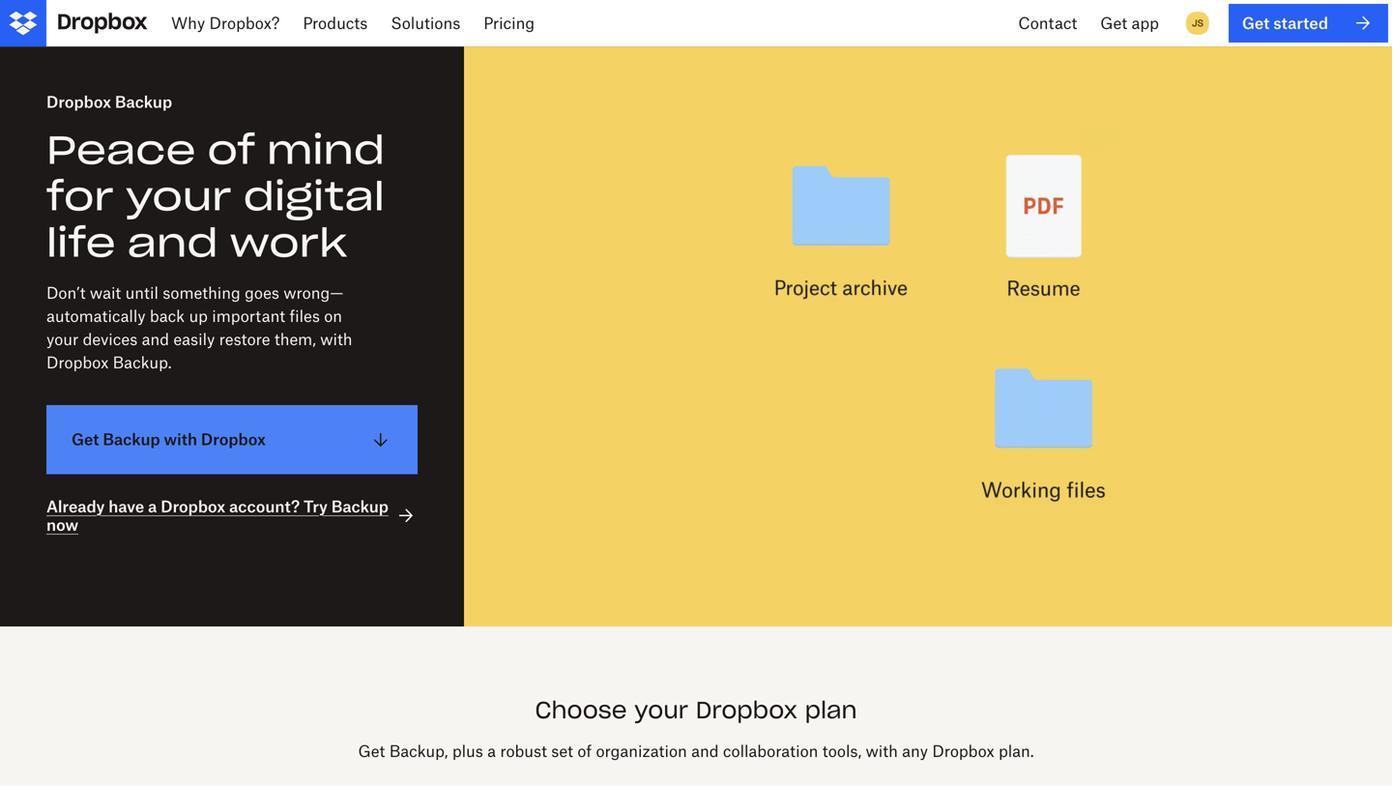 Task type: describe. For each thing, give the bounding box(es) containing it.
a inside the already have a dropbox account? try backup now
[[148, 497, 157, 516]]

up
[[189, 307, 208, 326]]

solutions button
[[379, 0, 472, 46]]

any
[[902, 741, 928, 760]]

dropbox right "any"
[[932, 741, 995, 760]]

already have a dropbox account? try backup now
[[46, 497, 389, 534]]

dropbox inside don't wait until something goes wrong— automatically back up important files on your devices and easily restore them, with dropbox backup.
[[46, 353, 109, 372]]

back
[[150, 307, 185, 326]]

plan.
[[999, 741, 1034, 760]]

dropbox up account?
[[201, 430, 266, 449]]

products
[[303, 14, 368, 32]]

work
[[230, 218, 347, 268]]

get for get backup, plus a robust set of organization and collaboration tools, with any dropbox plan.
[[358, 741, 385, 760]]

until
[[125, 283, 158, 302]]

for
[[46, 172, 114, 221]]

don't
[[46, 283, 86, 302]]

peace of mind for your digital life and work
[[46, 125, 385, 268]]

plus
[[452, 741, 483, 760]]

get app
[[1101, 14, 1159, 32]]

digital
[[243, 172, 385, 221]]

get for get app
[[1101, 14, 1127, 32]]

something
[[163, 283, 241, 302]]

dropbox inside the already have a dropbox account? try backup now
[[161, 497, 225, 516]]

why
[[171, 14, 205, 32]]

2 vertical spatial and
[[691, 741, 719, 760]]

get backup with dropbox
[[72, 430, 266, 449]]

dropbox up collaboration
[[696, 695, 798, 725]]

your inside peace of mind for your digital life and work
[[126, 172, 232, 221]]

dropbox up peace
[[46, 92, 111, 111]]

1 horizontal spatial of
[[578, 741, 592, 760]]

set
[[551, 741, 573, 760]]

and inside peace of mind for your digital life and work
[[127, 218, 218, 268]]

wait
[[90, 283, 121, 302]]

of inside peace of mind for your digital life and work
[[207, 125, 255, 175]]

get backup, plus a robust set of organization and collaboration tools, with any dropbox plan.
[[358, 741, 1034, 760]]

have
[[109, 497, 144, 516]]

don't wait until something goes wrong— automatically back up important files on your devices and easily restore them, with dropbox backup.
[[46, 283, 352, 372]]

get app button
[[1089, 0, 1171, 46]]

account?
[[229, 497, 300, 516]]

now
[[46, 515, 78, 534]]

app
[[1132, 14, 1159, 32]]

js button
[[1182, 8, 1213, 39]]

important
[[212, 307, 285, 326]]

already
[[46, 497, 105, 516]]



Task type: vqa. For each thing, say whether or not it's contained in the screenshot.
zone
no



Task type: locate. For each thing, give the bounding box(es) containing it.
get started
[[1242, 13, 1328, 32]]

and up something
[[127, 218, 218, 268]]

get started link
[[1229, 4, 1388, 43]]

1 vertical spatial a
[[487, 741, 496, 760]]

and
[[127, 218, 218, 268], [142, 330, 169, 349], [691, 741, 719, 760]]

get left "app"
[[1101, 14, 1127, 32]]

automatically
[[46, 307, 146, 326]]

backup up have
[[103, 430, 160, 449]]

restore
[[219, 330, 270, 349]]

organization
[[596, 741, 687, 760]]

a right plus
[[487, 741, 496, 760]]

get up "already" in the left bottom of the page
[[72, 430, 99, 449]]

get backup with dropbox link
[[46, 405, 418, 474]]

backup up peace
[[115, 92, 172, 111]]

0 vertical spatial your
[[126, 172, 232, 221]]

on
[[324, 307, 342, 326]]

your inside don't wait until something goes wrong— automatically back up important files on your devices and easily restore them, with dropbox backup.
[[46, 330, 79, 349]]

1 vertical spatial with
[[164, 430, 197, 449]]

tools,
[[823, 741, 862, 760]]

0 vertical spatial of
[[207, 125, 255, 175]]

1 horizontal spatial with
[[320, 330, 352, 349]]

backup
[[115, 92, 172, 111], [103, 430, 160, 449], [331, 497, 389, 516]]

peace
[[46, 125, 196, 175]]

products button
[[291, 0, 379, 46]]

1 vertical spatial your
[[46, 330, 79, 349]]

robust
[[500, 741, 547, 760]]

started
[[1274, 13, 1328, 32]]

0 vertical spatial backup
[[115, 92, 172, 111]]

0 horizontal spatial of
[[207, 125, 255, 175]]

dropbox down devices
[[46, 353, 109, 372]]

0 vertical spatial with
[[320, 330, 352, 349]]

why dropbox?
[[171, 14, 280, 32]]

contact button
[[1007, 0, 1089, 46]]

with up the already have a dropbox account? try backup now
[[164, 430, 197, 449]]

dropbox
[[46, 92, 111, 111], [46, 353, 109, 372], [201, 430, 266, 449], [161, 497, 225, 516], [696, 695, 798, 725], [932, 741, 995, 760]]

life
[[46, 218, 116, 268]]

backup.
[[113, 353, 172, 372]]

1 horizontal spatial your
[[126, 172, 232, 221]]

wrong—
[[284, 283, 344, 302]]

why dropbox? button
[[160, 0, 291, 46]]

and inside don't wait until something goes wrong— automatically back up important files on your devices and easily restore them, with dropbox backup.
[[142, 330, 169, 349]]

contact
[[1019, 14, 1077, 32]]

backup for get
[[103, 430, 160, 449]]

of right set
[[578, 741, 592, 760]]

dropbox right have
[[161, 497, 225, 516]]

backup right try
[[331, 497, 389, 516]]

a right have
[[148, 497, 157, 516]]

pricing
[[484, 14, 535, 32]]

get
[[1242, 13, 1270, 32], [1101, 14, 1127, 32], [72, 430, 99, 449], [358, 741, 385, 760]]

2 vertical spatial your
[[634, 695, 689, 725]]

1 vertical spatial of
[[578, 741, 592, 760]]

already have a dropbox account? try backup now link
[[46, 497, 418, 534]]

with inside don't wait until something goes wrong— automatically back up important files on your devices and easily restore them, with dropbox backup.
[[320, 330, 352, 349]]

a
[[148, 497, 157, 516], [487, 741, 496, 760]]

get left backup,
[[358, 741, 385, 760]]

js
[[1192, 17, 1204, 29]]

choose your dropbox plan
[[535, 695, 857, 725]]

get left the started
[[1242, 13, 1270, 32]]

get inside dropdown button
[[1101, 14, 1127, 32]]

of
[[207, 125, 255, 175], [578, 741, 592, 760]]

and down choose your dropbox plan
[[691, 741, 719, 760]]

backup for dropbox
[[115, 92, 172, 111]]

dropbox backup
[[46, 92, 172, 111]]

get for get backup with dropbox
[[72, 430, 99, 449]]

collaboration
[[723, 741, 818, 760]]

mind
[[267, 125, 385, 175]]

easily
[[173, 330, 215, 349]]

0 horizontal spatial a
[[148, 497, 157, 516]]

with left "any"
[[866, 741, 898, 760]]

choose
[[535, 695, 627, 725]]

goes
[[245, 283, 279, 302]]

pricing link
[[472, 0, 546, 46]]

solutions
[[391, 14, 460, 32]]

devices
[[83, 330, 138, 349]]

2 horizontal spatial your
[[634, 695, 689, 725]]

0 horizontal spatial with
[[164, 430, 197, 449]]

0 vertical spatial and
[[127, 218, 218, 268]]

backup inside the already have a dropbox account? try backup now
[[331, 497, 389, 516]]

your
[[126, 172, 232, 221], [46, 330, 79, 349], [634, 695, 689, 725]]

try
[[304, 497, 328, 516]]

get for get started
[[1242, 13, 1270, 32]]

backup,
[[389, 741, 448, 760]]

2 vertical spatial with
[[866, 741, 898, 760]]

2 horizontal spatial with
[[866, 741, 898, 760]]

plan
[[805, 695, 857, 725]]

0 horizontal spatial your
[[46, 330, 79, 349]]

files
[[290, 307, 320, 326]]

and down back
[[142, 330, 169, 349]]

1 vertical spatial and
[[142, 330, 169, 349]]

dropbox?
[[209, 14, 280, 32]]

with
[[320, 330, 352, 349], [164, 430, 197, 449], [866, 741, 898, 760]]

of left mind
[[207, 125, 255, 175]]

1 vertical spatial backup
[[103, 430, 160, 449]]

2 vertical spatial backup
[[331, 497, 389, 516]]

with down on
[[320, 330, 352, 349]]

0 vertical spatial a
[[148, 497, 157, 516]]

them,
[[274, 330, 316, 349]]

1 horizontal spatial a
[[487, 741, 496, 760]]



